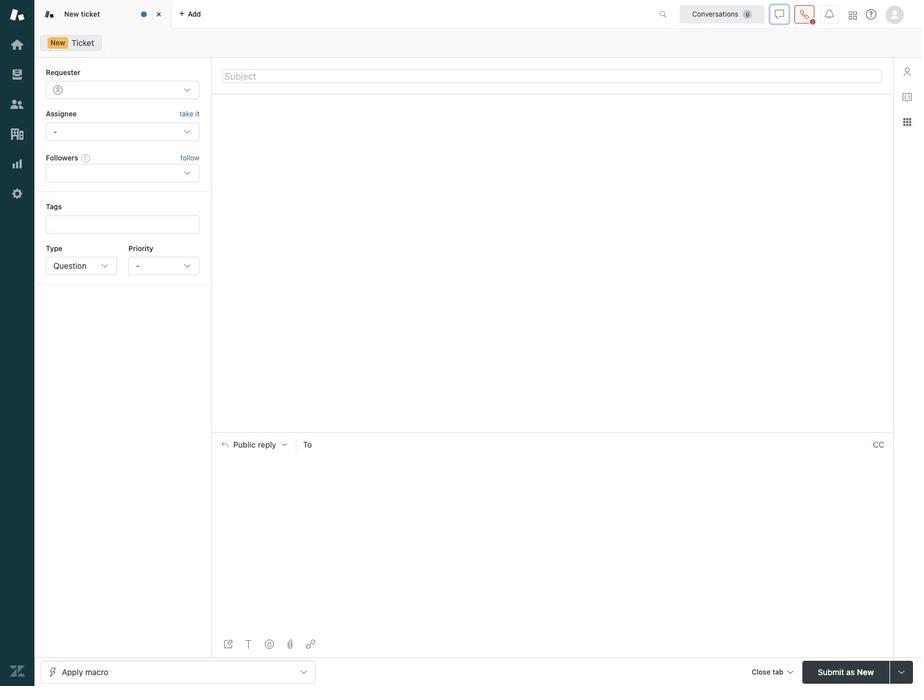 Task type: vqa. For each thing, say whether or not it's contained in the screenshot.
the left Talk
no



Task type: locate. For each thing, give the bounding box(es) containing it.
new inside the secondary element
[[50, 38, 65, 47]]

question
[[53, 261, 87, 271]]

customer context image
[[904, 67, 913, 76]]

macro
[[85, 667, 108, 677]]

cc
[[874, 440, 885, 450]]

apply macro
[[62, 667, 108, 677]]

question button
[[46, 257, 117, 275]]

button displays agent's chat status as invisible. image
[[776, 9, 785, 19]]

- inside assignee element
[[53, 127, 57, 136]]

- down assignee at the left top of the page
[[53, 127, 57, 136]]

new ticket
[[64, 10, 100, 18]]

ticket
[[72, 38, 94, 48]]

info on adding followers image
[[82, 154, 91, 163]]

close
[[752, 668, 771, 677]]

requester
[[46, 68, 81, 77]]

new left ticket
[[64, 10, 79, 18]]

0 horizontal spatial -
[[53, 127, 57, 136]]

submit as new
[[819, 667, 875, 677]]

tags
[[46, 203, 62, 211]]

secondary element
[[34, 32, 922, 55]]

new right as
[[858, 667, 875, 677]]

0 vertical spatial new
[[64, 10, 79, 18]]

followers
[[46, 154, 78, 162]]

submit
[[819, 667, 845, 677]]

priority
[[129, 244, 153, 253]]

take it
[[180, 110, 200, 118]]

-
[[53, 127, 57, 136], [136, 261, 140, 271]]

1 vertical spatial -
[[136, 261, 140, 271]]

close tab
[[752, 668, 784, 677]]

- for - popup button
[[136, 261, 140, 271]]

0 vertical spatial -
[[53, 127, 57, 136]]

ticket
[[81, 10, 100, 18]]

add button
[[172, 0, 208, 28]]

new left the ticket
[[50, 38, 65, 47]]

- inside popup button
[[136, 261, 140, 271]]

get started image
[[10, 37, 25, 52]]

1 horizontal spatial -
[[136, 261, 140, 271]]

it
[[195, 110, 200, 118]]

Subject field
[[223, 69, 883, 83]]

requester element
[[46, 81, 200, 99]]

- down priority
[[136, 261, 140, 271]]

add
[[188, 9, 201, 18]]

follow button
[[180, 153, 200, 163]]

new ticket tab
[[34, 0, 172, 29]]

displays possible ticket submission types image
[[898, 668, 907, 677]]

as
[[847, 667, 855, 677]]

get help image
[[867, 9, 877, 20]]

public reply
[[233, 441, 276, 450]]

organizations image
[[10, 127, 25, 142]]

zendesk support image
[[10, 7, 25, 22]]

new
[[64, 10, 79, 18], [50, 38, 65, 47], [858, 667, 875, 677]]

format text image
[[244, 640, 254, 649]]

reply
[[258, 441, 276, 450]]

cc button
[[874, 440, 885, 450]]

new inside "new ticket" tab
[[64, 10, 79, 18]]

admin image
[[10, 186, 25, 201]]

1 vertical spatial new
[[50, 38, 65, 47]]



Task type: describe. For each thing, give the bounding box(es) containing it.
assignee
[[46, 110, 77, 118]]

customers image
[[10, 97, 25, 112]]

add attachment image
[[286, 640, 295, 649]]

- for assignee element
[[53, 127, 57, 136]]

apps image
[[904, 118, 913, 127]]

tab
[[773, 668, 784, 677]]

assignee element
[[46, 123, 200, 141]]

type
[[46, 244, 62, 253]]

draft mode image
[[224, 640, 233, 649]]

take
[[180, 110, 194, 118]]

tabs tab list
[[34, 0, 648, 29]]

knowledge image
[[904, 92, 913, 102]]

take it button
[[180, 109, 200, 120]]

views image
[[10, 67, 25, 82]]

conversations button
[[680, 5, 765, 23]]

followers element
[[46, 164, 200, 183]]

apply
[[62, 667, 83, 677]]

insert emojis image
[[265, 640, 274, 649]]

to
[[303, 440, 312, 450]]

add link (cmd k) image
[[306, 640, 316, 649]]

minimize composer image
[[548, 428, 557, 437]]

new for new
[[50, 38, 65, 47]]

conversations
[[693, 9, 739, 18]]

new for new ticket
[[64, 10, 79, 18]]

main element
[[0, 0, 34, 687]]

- button
[[129, 257, 200, 275]]

public reply button
[[212, 433, 296, 457]]

zendesk image
[[10, 664, 25, 679]]

notifications image
[[826, 9, 835, 19]]

follow
[[180, 154, 200, 162]]

zendesk products image
[[850, 11, 858, 19]]

Followers field
[[55, 168, 175, 179]]

reporting image
[[10, 157, 25, 172]]

public
[[233, 441, 256, 450]]

close tab button
[[747, 661, 799, 686]]

close image
[[153, 9, 165, 20]]

2 vertical spatial new
[[858, 667, 875, 677]]



